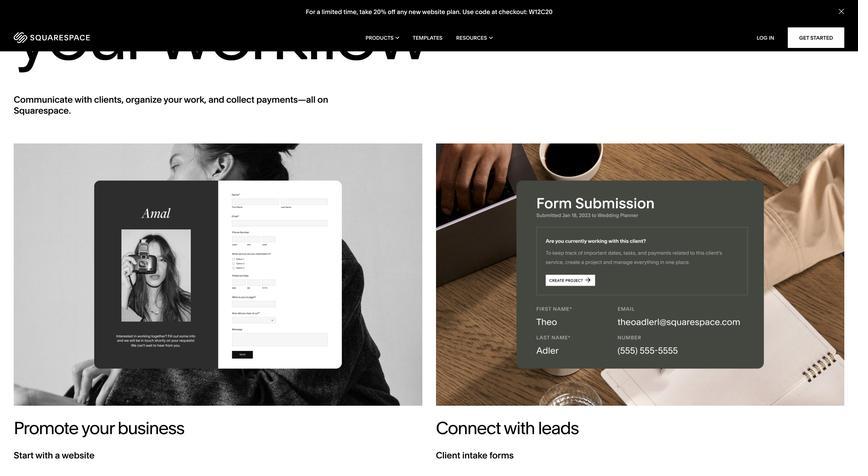 Task type: locate. For each thing, give the bounding box(es) containing it.
a right the for
[[317, 8, 320, 16]]

with for start
[[35, 450, 53, 461]]

at
[[492, 8, 497, 16]]

collect
[[226, 94, 254, 105]]

0 vertical spatial a
[[317, 8, 320, 16]]

templates
[[413, 34, 443, 41]]

0 horizontal spatial website
[[62, 450, 95, 461]]

1 horizontal spatial your
[[164, 94, 182, 105]]

with
[[75, 94, 92, 105], [504, 418, 535, 439], [35, 450, 53, 461]]

payments—all
[[256, 94, 316, 105]]

products
[[366, 34, 394, 41]]

get started
[[799, 34, 833, 41]]

2 vertical spatial with
[[35, 450, 53, 461]]

business
[[118, 418, 184, 439]]

products button
[[366, 24, 399, 51]]

your
[[164, 94, 182, 105], [81, 418, 114, 439]]

work,
[[184, 94, 206, 105]]

squarespace client intake form submission highlights client contact information and enables users to create a new project directly from the submission. image
[[436, 143, 845, 406]]

a
[[317, 8, 320, 16], [55, 450, 60, 461]]

website
[[422, 8, 445, 16], [62, 450, 95, 461]]

use
[[462, 8, 474, 16]]

any
[[397, 8, 407, 16]]

take
[[359, 8, 372, 16]]

0 horizontal spatial a
[[55, 450, 60, 461]]

client intake forms
[[436, 450, 514, 461]]

client
[[436, 450, 460, 461]]

with inside communicate with clients, organize your work, and collect payments—all on squarespace.
[[75, 94, 92, 105]]

1 horizontal spatial website
[[422, 8, 445, 16]]

new
[[409, 8, 421, 16]]

squarespace.
[[14, 105, 71, 116]]

1 vertical spatial website
[[62, 450, 95, 461]]

with left clients,
[[75, 94, 92, 105]]

promote
[[14, 418, 78, 439]]

communicate with clients, organize your work, and collect payments—all on squarespace.
[[14, 94, 328, 116]]

resources
[[456, 34, 487, 41]]

time,
[[343, 8, 358, 16]]

0 horizontal spatial your
[[81, 418, 114, 439]]

with for communicate
[[75, 94, 92, 105]]

1 vertical spatial with
[[504, 418, 535, 439]]

a down promote on the left bottom
[[55, 450, 60, 461]]

1 vertical spatial your
[[81, 418, 114, 439]]

log
[[757, 34, 768, 41]]

with right start
[[35, 450, 53, 461]]

0 vertical spatial website
[[422, 8, 445, 16]]

0 vertical spatial your
[[164, 94, 182, 105]]

for a limited time, take 20% off any new website plan. use code at checkout: w12c20
[[306, 8, 553, 16]]

1 vertical spatial a
[[55, 450, 60, 461]]

and
[[208, 94, 224, 105]]

code
[[475, 8, 490, 16]]

intake
[[462, 450, 488, 461]]

0 horizontal spatial with
[[35, 450, 53, 461]]

get started link
[[788, 27, 845, 48]]

0 vertical spatial with
[[75, 94, 92, 105]]

leads
[[538, 418, 579, 439]]

with up "forms"
[[504, 418, 535, 439]]

2 horizontal spatial with
[[504, 418, 535, 439]]

1 horizontal spatial with
[[75, 94, 92, 105]]

20%
[[373, 8, 386, 16]]



Task type: describe. For each thing, give the bounding box(es) containing it.
with for connect
[[504, 418, 535, 439]]

off
[[388, 8, 395, 16]]

communicate
[[14, 94, 73, 105]]

forms
[[490, 450, 514, 461]]

w12c20
[[529, 8, 553, 16]]

1 horizontal spatial a
[[317, 8, 320, 16]]

checkout:
[[499, 8, 527, 16]]

your inside communicate with clients, organize your work, and collect payments—all on squarespace.
[[164, 94, 182, 105]]

promote your business
[[14, 418, 184, 439]]

log             in
[[757, 34, 774, 41]]

for
[[306, 8, 315, 16]]

log             in link
[[757, 34, 774, 41]]

templates link
[[413, 24, 443, 51]]

resources button
[[456, 24, 493, 51]]

custom contact form on a website to attract and capture new leads. image
[[14, 143, 422, 406]]

start
[[14, 450, 34, 461]]

squarespace logo image
[[14, 32, 90, 43]]

connect with leads
[[436, 418, 579, 439]]

get
[[799, 34, 809, 41]]

start with a website
[[14, 450, 95, 461]]

in
[[769, 34, 774, 41]]

squarespace logo link
[[14, 32, 180, 43]]

started
[[811, 34, 833, 41]]

on
[[318, 94, 328, 105]]

clients,
[[94, 94, 124, 105]]

plan.
[[447, 8, 461, 16]]

organize
[[126, 94, 162, 105]]

connect
[[436, 418, 501, 439]]

limited
[[322, 8, 342, 16]]



Task type: vqa. For each thing, say whether or not it's contained in the screenshot.
required.
no



